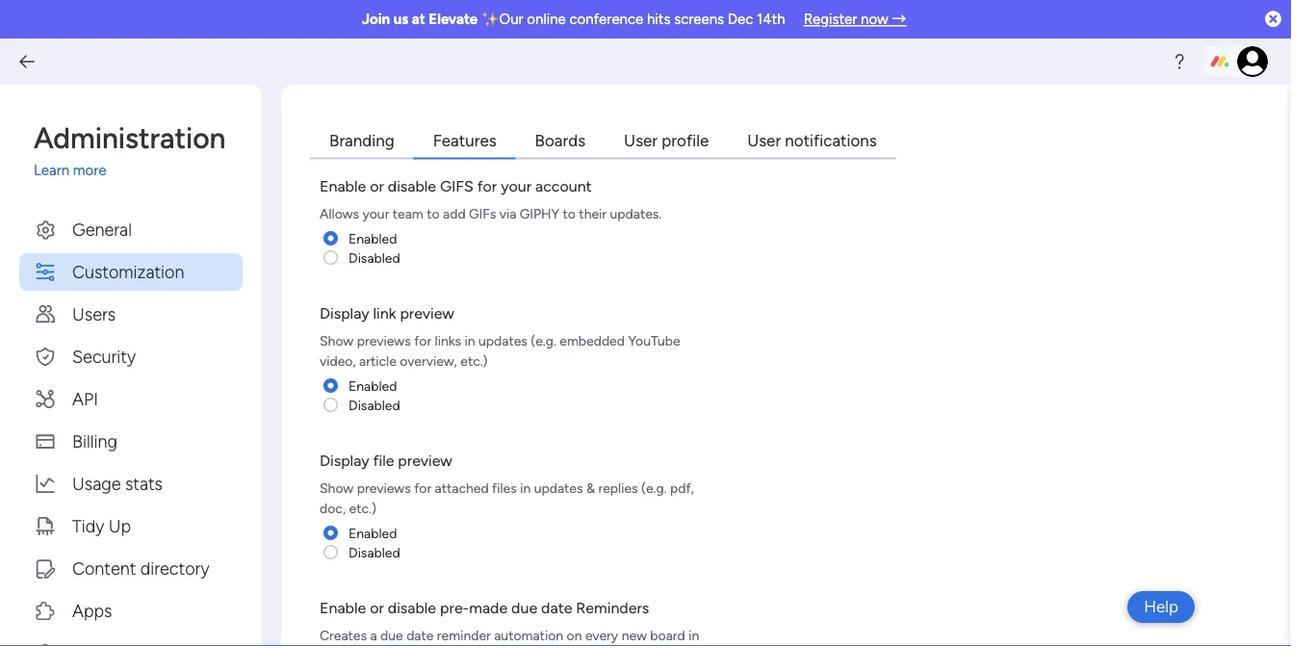 Task type: locate. For each thing, give the bounding box(es) containing it.
in
[[465, 333, 475, 349], [520, 480, 531, 497], [689, 628, 700, 644]]

in right files
[[520, 480, 531, 497]]

updates right the links
[[479, 333, 528, 349]]

1 user from the left
[[624, 131, 658, 150]]

2 vertical spatial for
[[414, 480, 432, 497]]

due right a
[[381, 628, 403, 644]]

etc.) for display file preview
[[349, 500, 376, 517]]

usage stats
[[72, 473, 163, 494]]

→
[[892, 11, 907, 28]]

display left link
[[320, 304, 369, 323]]

disabled up a
[[349, 544, 400, 561]]

giphy
[[520, 206, 560, 222]]

or
[[370, 177, 384, 196], [370, 599, 384, 617]]

0 vertical spatial display
[[320, 304, 369, 323]]

1 horizontal spatial (e.g.
[[642, 480, 667, 497]]

updates.
[[610, 206, 662, 222]]

show
[[320, 333, 354, 349], [320, 480, 354, 497]]

0 vertical spatial updates
[[479, 333, 528, 349]]

date left reminder
[[407, 628, 434, 644]]

tidy
[[72, 515, 104, 536]]

enable or disable gifs for your account
[[320, 177, 592, 196]]

show inside show previews for attached files in updates & replies (e.g. pdf, doc, etc.)
[[320, 480, 354, 497]]

1 disable from the top
[[388, 177, 436, 196]]

updates
[[479, 333, 528, 349], [534, 480, 583, 497]]

enable up the allows
[[320, 177, 366, 196]]

2 show from the top
[[320, 480, 354, 497]]

for up overview, at the bottom left
[[414, 333, 432, 349]]

boards
[[535, 131, 586, 150]]

general
[[72, 219, 132, 239]]

administration
[[34, 120, 226, 155]]

features
[[433, 131, 497, 150]]

date up on
[[541, 599, 572, 617]]

date
[[541, 599, 572, 617], [407, 628, 434, 644]]

enabled down the allows
[[349, 230, 397, 247]]

preview up the links
[[400, 304, 455, 323]]

your up via
[[501, 177, 532, 196]]

show for display file preview
[[320, 480, 354, 497]]

0 vertical spatial in
[[465, 333, 475, 349]]

preview right file
[[398, 452, 453, 470]]

in right board
[[689, 628, 700, 644]]

1 horizontal spatial updates
[[534, 480, 583, 497]]

1 vertical spatial in
[[520, 480, 531, 497]]

embedded
[[560, 333, 625, 349]]

0 horizontal spatial etc.)
[[349, 500, 376, 517]]

2 display from the top
[[320, 452, 369, 470]]

0 horizontal spatial to
[[427, 206, 440, 222]]

etc.) down the links
[[461, 353, 488, 369]]

disable up team
[[388, 177, 436, 196]]

etc.) right doc,
[[349, 500, 376, 517]]

(e.g. left embedded
[[531, 333, 557, 349]]

to left their
[[563, 206, 576, 222]]

new
[[622, 628, 647, 644]]

api button
[[19, 380, 243, 418]]

0 vertical spatial preview
[[400, 304, 455, 323]]

disabled for or
[[349, 249, 400, 266]]

disabled down article
[[349, 397, 400, 413]]

previews inside show previews for links in updates (e.g. embedded youtube video, article overview, etc.)
[[357, 333, 411, 349]]

1 enabled from the top
[[349, 230, 397, 247]]

previews down file
[[357, 480, 411, 497]]

1 vertical spatial show
[[320, 480, 354, 497]]

to left add
[[427, 206, 440, 222]]

updates left &
[[534, 480, 583, 497]]

help
[[1144, 597, 1179, 617]]

replies
[[599, 480, 638, 497]]

previews
[[357, 333, 411, 349], [357, 480, 411, 497]]

2 disable from the top
[[388, 599, 436, 617]]

1 vertical spatial date
[[407, 628, 434, 644]]

your
[[501, 177, 532, 196], [363, 206, 389, 222]]

1 vertical spatial updates
[[534, 480, 583, 497]]

for inside show previews for links in updates (e.g. embedded youtube video, article overview, etc.)
[[414, 333, 432, 349]]

&
[[587, 480, 595, 497]]

1 vertical spatial enabled
[[349, 378, 397, 394]]

enabled for or
[[349, 230, 397, 247]]

0 vertical spatial previews
[[357, 333, 411, 349]]

3 disabled from the top
[[349, 544, 400, 561]]

2 vertical spatial disabled
[[349, 544, 400, 561]]

2 enabled from the top
[[349, 378, 397, 394]]

1 vertical spatial disabled
[[349, 397, 400, 413]]

team
[[393, 206, 424, 222]]

1 vertical spatial previews
[[357, 480, 411, 497]]

3 enabled from the top
[[349, 525, 397, 541]]

for left attached
[[414, 480, 432, 497]]

disabled down team
[[349, 249, 400, 266]]

or for enable or disable gifs for your account
[[370, 177, 384, 196]]

(e.g. left pdf,
[[642, 480, 667, 497]]

us
[[394, 11, 409, 28]]

0 vertical spatial date
[[541, 599, 572, 617]]

disabled for link
[[349, 397, 400, 413]]

(e.g. inside show previews for attached files in updates & replies (e.g. pdf, doc, etc.)
[[642, 480, 667, 497]]

user left notifications
[[748, 131, 781, 150]]

etc.) for display link preview
[[461, 353, 488, 369]]

to
[[427, 206, 440, 222], [563, 206, 576, 222]]

user
[[624, 131, 658, 150], [748, 131, 781, 150]]

1 vertical spatial or
[[370, 599, 384, 617]]

show up doc,
[[320, 480, 354, 497]]

user for user notifications
[[748, 131, 781, 150]]

2 vertical spatial enabled
[[349, 525, 397, 541]]

your left team
[[363, 206, 389, 222]]

attached
[[435, 480, 489, 497]]

show previews for attached files in updates & replies (e.g. pdf, doc, etc.)
[[320, 480, 694, 517]]

preview
[[400, 304, 455, 323], [398, 452, 453, 470]]

2 horizontal spatial in
[[689, 628, 700, 644]]

0 horizontal spatial (e.g.
[[531, 333, 557, 349]]

0 horizontal spatial date
[[407, 628, 434, 644]]

etc.) inside show previews for attached files in updates & replies (e.g. pdf, doc, etc.)
[[349, 500, 376, 517]]

disabled
[[349, 249, 400, 266], [349, 397, 400, 413], [349, 544, 400, 561]]

preview for display file preview
[[398, 452, 453, 470]]

disable for gifs
[[388, 177, 436, 196]]

0 vertical spatial enabled
[[349, 230, 397, 247]]

1 display from the top
[[320, 304, 369, 323]]

for up allows your team to add gifs via giphy to their updates.
[[477, 177, 497, 196]]

etc.) inside show previews for links in updates (e.g. embedded youtube video, article overview, etc.)
[[461, 353, 488, 369]]

1 vertical spatial etc.)
[[349, 500, 376, 517]]

for inside show previews for attached files in updates & replies (e.g. pdf, doc, etc.)
[[414, 480, 432, 497]]

(e.g.
[[531, 333, 557, 349], [642, 480, 667, 497]]

link
[[373, 304, 396, 323]]

1 vertical spatial for
[[414, 333, 432, 349]]

0 horizontal spatial in
[[465, 333, 475, 349]]

at
[[412, 11, 426, 28]]

previews inside show previews for attached files in updates & replies (e.g. pdf, doc, etc.)
[[357, 480, 411, 497]]

2 vertical spatial in
[[689, 628, 700, 644]]

in right the links
[[465, 333, 475, 349]]

1 horizontal spatial your
[[501, 177, 532, 196]]

1 vertical spatial (e.g.
[[642, 480, 667, 497]]

api
[[72, 388, 98, 409]]

our
[[499, 11, 524, 28]]

user left profile
[[624, 131, 658, 150]]

display for display file preview
[[320, 452, 369, 470]]

0 vertical spatial due
[[512, 599, 538, 617]]

0 horizontal spatial updates
[[479, 333, 528, 349]]

0 vertical spatial disabled
[[349, 249, 400, 266]]

enabled down file
[[349, 525, 397, 541]]

preview for display link preview
[[400, 304, 455, 323]]

user profile link
[[605, 123, 728, 159]]

1 vertical spatial your
[[363, 206, 389, 222]]

disable left pre-
[[388, 599, 436, 617]]

display left file
[[320, 452, 369, 470]]

0 vertical spatial enable
[[320, 177, 366, 196]]

2 previews from the top
[[357, 480, 411, 497]]

dec
[[728, 11, 754, 28]]

every
[[585, 628, 619, 644]]

gifs
[[469, 206, 496, 222]]

display file preview
[[320, 452, 453, 470]]

0 vertical spatial (e.g.
[[531, 333, 557, 349]]

1 enable from the top
[[320, 177, 366, 196]]

0 vertical spatial show
[[320, 333, 354, 349]]

2 enable from the top
[[320, 599, 366, 617]]

users button
[[19, 295, 243, 333]]

2 disabled from the top
[[349, 397, 400, 413]]

display
[[320, 304, 369, 323], [320, 452, 369, 470]]

1 horizontal spatial etc.)
[[461, 353, 488, 369]]

in inside "creates a due date reminder automation on every new board in"
[[689, 628, 700, 644]]

1 horizontal spatial user
[[748, 131, 781, 150]]

1 or from the top
[[370, 177, 384, 196]]

1 disabled from the top
[[349, 249, 400, 266]]

1 vertical spatial preview
[[398, 452, 453, 470]]

1 vertical spatial disable
[[388, 599, 436, 617]]

0 horizontal spatial user
[[624, 131, 658, 150]]

security
[[72, 346, 136, 366]]

2 or from the top
[[370, 599, 384, 617]]

directory
[[140, 558, 209, 578]]

0 horizontal spatial due
[[381, 628, 403, 644]]

for
[[477, 177, 497, 196], [414, 333, 432, 349], [414, 480, 432, 497]]

1 horizontal spatial to
[[563, 206, 576, 222]]

enabled
[[349, 230, 397, 247], [349, 378, 397, 394], [349, 525, 397, 541]]

stats
[[125, 473, 163, 494]]

conference
[[570, 11, 644, 28]]

0 vertical spatial or
[[370, 177, 384, 196]]

1 show from the top
[[320, 333, 354, 349]]

via
[[500, 206, 517, 222]]

show previews for links in updates (e.g. embedded youtube video, article overview, etc.)
[[320, 333, 681, 369]]

1 vertical spatial due
[[381, 628, 403, 644]]

enable up creates
[[320, 599, 366, 617]]

disabled for file
[[349, 544, 400, 561]]

0 vertical spatial your
[[501, 177, 532, 196]]

notifications
[[785, 131, 877, 150]]

updates inside show previews for links in updates (e.g. embedded youtube video, article overview, etc.)
[[479, 333, 528, 349]]

1 vertical spatial enable
[[320, 599, 366, 617]]

0 vertical spatial etc.)
[[461, 353, 488, 369]]

1 horizontal spatial due
[[512, 599, 538, 617]]

1 previews from the top
[[357, 333, 411, 349]]

show inside show previews for links in updates (e.g. embedded youtube video, article overview, etc.)
[[320, 333, 354, 349]]

or down branding link
[[370, 177, 384, 196]]

or up a
[[370, 599, 384, 617]]

1 horizontal spatial in
[[520, 480, 531, 497]]

enabled down article
[[349, 378, 397, 394]]

show for display link preview
[[320, 333, 354, 349]]

0 vertical spatial disable
[[388, 177, 436, 196]]

1 vertical spatial display
[[320, 452, 369, 470]]

due up automation
[[512, 599, 538, 617]]

previews up article
[[357, 333, 411, 349]]

2 user from the left
[[748, 131, 781, 150]]

show up video,
[[320, 333, 354, 349]]



Task type: describe. For each thing, give the bounding box(es) containing it.
online
[[527, 11, 566, 28]]

now
[[861, 11, 889, 28]]

elevate
[[429, 11, 478, 28]]

usage stats button
[[19, 465, 243, 502]]

youtube
[[628, 333, 681, 349]]

previews for file
[[357, 480, 411, 497]]

screens
[[674, 11, 724, 28]]

account
[[536, 177, 592, 196]]

✨
[[481, 11, 496, 28]]

general button
[[19, 210, 243, 248]]

more
[[73, 162, 106, 179]]

(e.g. inside show previews for links in updates (e.g. embedded youtube video, article overview, etc.)
[[531, 333, 557, 349]]

administration learn more
[[34, 120, 226, 179]]

0 horizontal spatial your
[[363, 206, 389, 222]]

due inside "creates a due date reminder automation on every new board in"
[[381, 628, 403, 644]]

their
[[579, 206, 607, 222]]

made
[[469, 599, 508, 617]]

content directory
[[72, 558, 209, 578]]

gifs
[[440, 177, 474, 196]]

automation
[[494, 628, 564, 644]]

register now →
[[804, 11, 907, 28]]

bob builder image
[[1238, 46, 1269, 77]]

in inside show previews for links in updates (e.g. embedded youtube video, article overview, etc.)
[[465, 333, 475, 349]]

date inside "creates a due date reminder automation on every new board in"
[[407, 628, 434, 644]]

enabled for link
[[349, 378, 397, 394]]

back to workspace image
[[17, 52, 37, 71]]

1 to from the left
[[427, 206, 440, 222]]

users
[[72, 303, 116, 324]]

for for display file preview
[[414, 480, 432, 497]]

features link
[[414, 123, 516, 159]]

in inside show previews for attached files in updates & replies (e.g. pdf, doc, etc.)
[[520, 480, 531, 497]]

enable for enable or disable gifs for your account
[[320, 177, 366, 196]]

security button
[[19, 338, 243, 375]]

file
[[373, 452, 394, 470]]

allows
[[320, 206, 359, 222]]

doc,
[[320, 500, 346, 517]]

apps button
[[19, 592, 243, 629]]

files
[[492, 480, 517, 497]]

user notifications link
[[728, 123, 896, 159]]

links
[[435, 333, 461, 349]]

customization
[[72, 261, 184, 282]]

billing
[[72, 431, 117, 451]]

enable for enable or disable pre-made due date reminders
[[320, 599, 366, 617]]

branding
[[329, 131, 395, 150]]

register now → link
[[804, 11, 907, 28]]

updates inside show previews for attached files in updates & replies (e.g. pdf, doc, etc.)
[[534, 480, 583, 497]]

user profile
[[624, 131, 709, 150]]

content
[[72, 558, 136, 578]]

pdf,
[[670, 480, 694, 497]]

enable or disable pre-made due date reminders
[[320, 599, 649, 617]]

reminder
[[437, 628, 491, 644]]

on
[[567, 628, 582, 644]]

for for display link preview
[[414, 333, 432, 349]]

a
[[370, 628, 377, 644]]

learn more link
[[34, 160, 243, 182]]

previews for link
[[357, 333, 411, 349]]

disable for pre-
[[388, 599, 436, 617]]

or for enable or disable pre-made due date reminders
[[370, 599, 384, 617]]

board
[[650, 628, 686, 644]]

14th
[[757, 11, 786, 28]]

tidy up
[[72, 515, 131, 536]]

up
[[109, 515, 131, 536]]

creates
[[320, 628, 367, 644]]

hits
[[647, 11, 671, 28]]

2 to from the left
[[563, 206, 576, 222]]

add
[[443, 206, 466, 222]]

user notifications
[[748, 131, 877, 150]]

billing button
[[19, 422, 243, 460]]

boards link
[[516, 123, 605, 159]]

overview,
[[400, 353, 457, 369]]

creates a due date reminder automation on every new board in
[[320, 628, 700, 646]]

display for display link preview
[[320, 304, 369, 323]]

customization button
[[19, 253, 243, 290]]

0 vertical spatial for
[[477, 177, 497, 196]]

reminders
[[576, 599, 649, 617]]

enabled for file
[[349, 525, 397, 541]]

join
[[362, 11, 390, 28]]

content directory button
[[19, 549, 243, 587]]

profile
[[662, 131, 709, 150]]

display link preview
[[320, 304, 455, 323]]

learn
[[34, 162, 69, 179]]

allows your team to add gifs via giphy to their updates.
[[320, 206, 662, 222]]

user for user profile
[[624, 131, 658, 150]]

video,
[[320, 353, 356, 369]]

join us at elevate ✨ our online conference hits screens dec 14th
[[362, 11, 786, 28]]

help image
[[1170, 52, 1190, 71]]

apps
[[72, 600, 112, 621]]

usage
[[72, 473, 121, 494]]

article
[[359, 353, 397, 369]]

tidy up button
[[19, 507, 243, 545]]

branding link
[[310, 123, 414, 159]]

1 horizontal spatial date
[[541, 599, 572, 617]]

help button
[[1128, 591, 1195, 623]]



Task type: vqa. For each thing, say whether or not it's contained in the screenshot.
date to the bottom
yes



